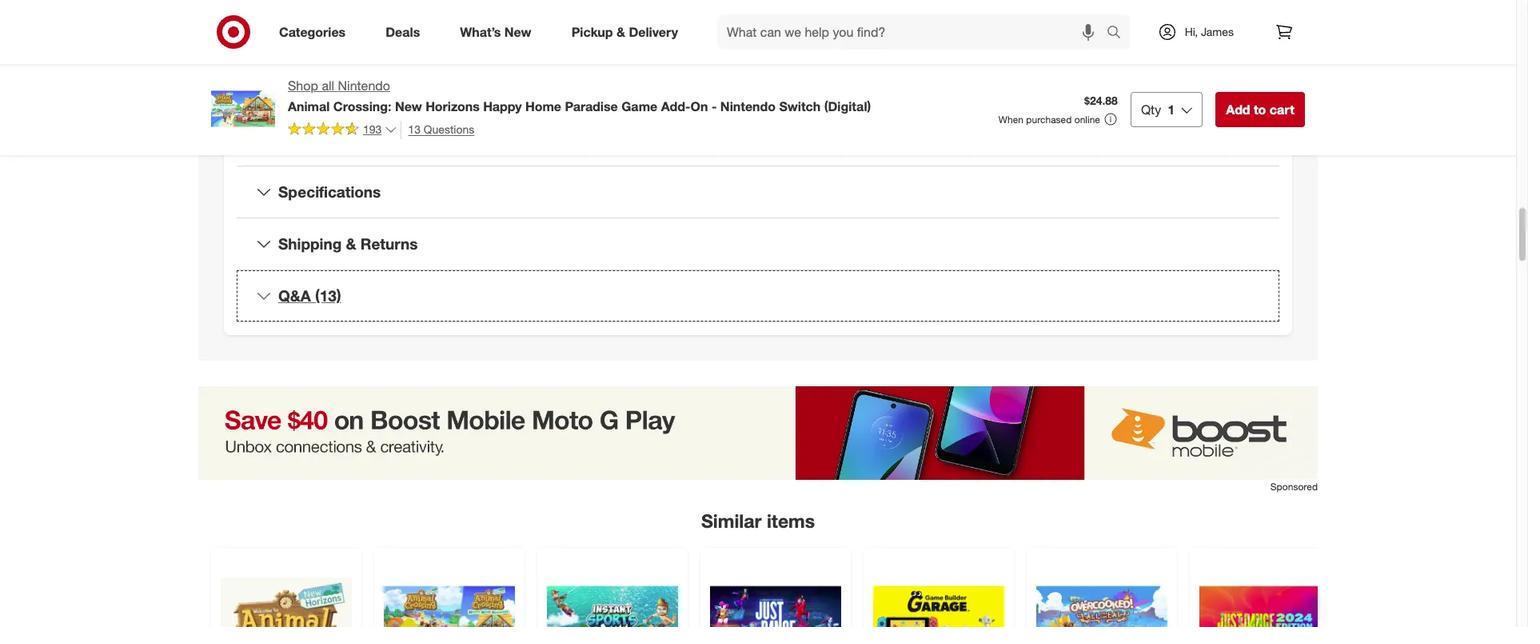 Task type: vqa. For each thing, say whether or not it's contained in the screenshot.
Q&A (13)
yes



Task type: locate. For each thing, give the bounding box(es) containing it.
2 features. from the left
[[1040, 128, 1083, 142]]

with
[[914, 0, 934, 14], [1226, 48, 1246, 62]]

required
[[1200, 112, 1242, 126], [945, 128, 987, 142]]

theirs
[[1039, 80, 1067, 94]]

all
[[322, 78, 334, 94]]

cart
[[1270, 101, 1295, 117]]

returns
[[361, 234, 418, 253]]

designed
[[866, 80, 913, 94]]

with inside take in-game photos of your designs and add them to your portfolio. show them to other characters and you may get more requests to create vacation homes! share the photos with other players using the in-game showroom* in the happy home network app and they can tour your personally-designed resort islands or go tour theirs for some relaxation and inspiration.
[[1226, 48, 1246, 62]]

0 horizontal spatial with
[[914, 0, 934, 14]]

online down when
[[1006, 128, 1036, 142]]

0 horizontal spatial home
[[526, 98, 561, 114]]

home up some
[[1075, 64, 1106, 78]]

other
[[1205, 32, 1231, 46], [786, 64, 812, 78]]

when purchased online
[[999, 113, 1101, 125]]

1 horizontal spatial tour
[[1244, 64, 1264, 78]]

photos
[[855, 32, 890, 46], [1188, 48, 1223, 62]]

take
[[786, 32, 808, 46]]

features. down (digital)
[[819, 128, 862, 142]]

online
[[898, 112, 930, 126]]

0 horizontal spatial required
[[945, 128, 987, 142]]

happy right horizons
[[483, 98, 522, 114]]

they
[[1198, 64, 1220, 78]]

1 vertical spatial new
[[395, 98, 422, 114]]

& inside dropdown button
[[346, 234, 356, 253]]

game up resort at the top of the page
[[916, 64, 944, 78]]

share up take
[[786, 0, 815, 14]]

2 horizontal spatial the
[[1169, 48, 1185, 62]]

1 vertical spatial for
[[1245, 112, 1258, 126]]

0 vertical spatial home
[[1075, 64, 1106, 78]]

delivery
[[629, 24, 678, 40]]

tour right can
[[1244, 64, 1264, 78]]

1 horizontal spatial them
[[1163, 32, 1189, 46]]

new inside shop all nintendo animal crossing: new horizons happy home paradise game add-on - nintendo switch (digital)
[[395, 98, 422, 114]]

0 horizontal spatial happy
[[483, 98, 522, 114]]

share
[[786, 0, 815, 14], [1136, 48, 1166, 62]]

1 vertical spatial share
[[1136, 48, 1166, 62]]

nintendo up crossing:
[[338, 78, 390, 94]]

0 horizontal spatial &
[[346, 234, 356, 253]]

happy
[[1040, 64, 1072, 78], [483, 98, 522, 114]]

1 horizontal spatial game
[[916, 64, 944, 78]]

0 horizontal spatial them
[[1018, 32, 1043, 46]]

and left you
[[842, 48, 860, 62]]

0 horizontal spatial photos
[[855, 32, 890, 46]]

overcooked! all you can eat - nintendo switch (digital) image
[[1037, 558, 1168, 627]]

home left paradise
[[526, 98, 561, 114]]

& left returns
[[346, 234, 356, 253]]

other down characters
[[786, 64, 812, 78]]

and down $24.88
[[1084, 112, 1103, 126]]

0 vertical spatial for
[[1070, 80, 1083, 94]]

share inside take in-game photos of your designs and add them to your portfolio. show them to other characters and you may get more requests to create vacation homes! share the photos with other players using the in-game showroom* in the happy home network app and they can tour your personally-designed resort islands or go tour theirs for some relaxation and inspiration.
[[1136, 48, 1166, 62]]

the
[[1169, 48, 1185, 62], [884, 64, 900, 78], [1021, 64, 1036, 78]]

shipping
[[278, 234, 342, 253]]

1 vertical spatial with
[[1226, 48, 1246, 62]]

0 vertical spatial new
[[505, 24, 532, 40]]

shipping & returns button
[[237, 218, 1280, 269]]

1 horizontal spatial online
[[1006, 128, 1036, 142]]

purchased
[[1027, 113, 1072, 125]]

switch down personally-
[[779, 98, 821, 114]]

happy up 'theirs'
[[1040, 64, 1072, 78]]

0 vertical spatial other
[[1205, 32, 1231, 46]]

&
[[617, 24, 626, 40], [346, 234, 356, 253]]

0 vertical spatial required
[[1200, 112, 1242, 126]]

13 questions
[[408, 122, 475, 136]]

share your masterpieces with friends
[[786, 0, 972, 14]]

game up characters
[[824, 32, 852, 46]]

game builder garage - nintendo switch (digital) image
[[874, 558, 1005, 627]]

online down $24.88
[[1075, 113, 1101, 125]]

0 vertical spatial game
[[824, 32, 852, 46]]

0 horizontal spatial features.
[[819, 128, 862, 142]]

get
[[909, 48, 925, 62]]

2 them from the left
[[1163, 32, 1189, 46]]

them
[[1018, 32, 1043, 46], [1163, 32, 1189, 46]]

the up app on the top of the page
[[1169, 48, 1185, 62]]

1 horizontal spatial new
[[505, 24, 532, 40]]

& right pickup at left
[[617, 24, 626, 40]]

$24.88
[[1085, 94, 1118, 107]]

showroom*
[[947, 64, 1006, 78]]

0 horizontal spatial switch
[[779, 98, 821, 114]]

game
[[824, 32, 852, 46], [916, 64, 944, 78]]

to right add
[[1254, 101, 1267, 117]]

1 vertical spatial &
[[346, 234, 356, 253]]

for left some
[[1070, 80, 1083, 94]]

crossing:
[[333, 98, 392, 114]]

1 horizontal spatial features.
[[1040, 128, 1083, 142]]

online down '*any'
[[786, 128, 816, 142]]

photos up they
[[1188, 48, 1223, 62]]

photos up you
[[855, 32, 890, 46]]

for down '(sold'
[[990, 128, 1003, 142]]

can
[[1223, 64, 1241, 78]]

the up "designed"
[[884, 64, 900, 78]]

1 horizontal spatial home
[[1075, 64, 1106, 78]]

for left cart
[[1245, 112, 1258, 126]]

0 vertical spatial tour
[[1244, 64, 1264, 78]]

0 vertical spatial photos
[[855, 32, 890, 46]]

home inside take in-game photos of your designs and add them to your portfolio. show them to other characters and you may get more requests to create vacation homes! share the photos with other players using the in-game showroom* in the happy home network app and they can tour your personally-designed resort islands or go tour theirs for some relaxation and inspiration.
[[1075, 64, 1106, 78]]

required down inspiration.
[[1200, 112, 1242, 126]]

to down add
[[1004, 48, 1014, 62]]

for
[[1070, 80, 1083, 94], [1245, 112, 1258, 126], [990, 128, 1003, 142]]

specifications button
[[237, 167, 1280, 218]]

animal
[[288, 98, 330, 114]]

show
[[1132, 32, 1160, 46]]

happy inside shop all nintendo animal crossing: new horizons happy home paradise game add-on - nintendo switch (digital)
[[483, 98, 522, 114]]

what's new link
[[447, 14, 552, 50]]

to
[[1046, 32, 1056, 46], [1192, 32, 1202, 46], [1004, 48, 1014, 62], [1254, 101, 1267, 117]]

other right hi,
[[1205, 32, 1231, 46]]

features.
[[819, 128, 862, 142], [1040, 128, 1083, 142]]

1 vertical spatial photos
[[1188, 48, 1223, 62]]

switch
[[779, 98, 821, 114], [860, 112, 894, 126]]

1 horizontal spatial in-
[[903, 64, 916, 78]]

some
[[1086, 80, 1114, 94]]

0 vertical spatial in-
[[811, 32, 824, 46]]

1 horizontal spatial switch
[[860, 112, 894, 126]]

1 horizontal spatial &
[[617, 24, 626, 40]]

(sold
[[999, 112, 1023, 126]]

the right in
[[1021, 64, 1036, 78]]

nintendo down personally-
[[811, 112, 857, 126]]

homes!
[[1096, 48, 1133, 62]]

add
[[995, 32, 1015, 46]]

them up create at the top right
[[1018, 32, 1043, 46]]

instant sports paradise - nintendo switch (digital) image
[[547, 558, 678, 627]]

0 vertical spatial &
[[617, 24, 626, 40]]

new up 13
[[395, 98, 422, 114]]

1 horizontal spatial share
[[1136, 48, 1166, 62]]

0 horizontal spatial new
[[395, 98, 422, 114]]

1
[[1168, 101, 1175, 117]]

q&a (13) button
[[237, 270, 1280, 321]]

q&a (13)
[[278, 286, 341, 305]]

portfolio.
[[1084, 32, 1129, 46]]

you
[[864, 48, 882, 62]]

your up '*any'
[[786, 80, 807, 94]]

nintendo down $24.88
[[1106, 112, 1152, 126]]

items
[[767, 509, 815, 532]]

add
[[1226, 101, 1251, 117]]

new right what's
[[505, 24, 532, 40]]

2 vertical spatial for
[[990, 128, 1003, 142]]

-
[[712, 98, 717, 114]]

with up the "what can we help you find? suggestions appear below" search field
[[914, 0, 934, 14]]

home inside shop all nintendo animal crossing: new horizons happy home paradise game add-on - nintendo switch (digital)
[[526, 98, 561, 114]]

and up requests at the top of the page
[[973, 32, 992, 46]]

1 vertical spatial happy
[[483, 98, 522, 114]]

animal crossing: new horizons bundle - nintendo switch (digital) image
[[384, 558, 515, 627]]

to up create at the top right
[[1046, 32, 1056, 46]]

13
[[408, 122, 421, 136]]

share down 'show' at the right of page
[[1136, 48, 1166, 62]]

nintendo
[[338, 78, 390, 94], [721, 98, 776, 114], [811, 112, 857, 126], [1106, 112, 1152, 126]]

1 vertical spatial other
[[786, 64, 812, 78]]

nintendo right -
[[721, 98, 776, 114]]

1 horizontal spatial with
[[1226, 48, 1246, 62]]

0 vertical spatial with
[[914, 0, 934, 14]]

horizons
[[426, 98, 480, 114]]

similar items region
[[198, 386, 1341, 627]]

requests
[[957, 48, 1001, 62]]

specifications
[[278, 183, 381, 201]]

& inside "link"
[[617, 24, 626, 40]]

required down membership
[[945, 128, 987, 142]]

1 vertical spatial home
[[526, 98, 561, 114]]

in- up characters
[[811, 32, 824, 46]]

and down app on the top of the page
[[1169, 80, 1188, 94]]

when
[[999, 113, 1024, 125]]

take in-game photos of your designs and add them to your portfolio. show them to other characters and you may get more requests to create vacation homes! share the photos with other players using the in-game showroom* in the happy home network app and they can tour your personally-designed resort islands or go tour theirs for some relaxation and inspiration.
[[786, 32, 1264, 94]]

add-
[[661, 98, 691, 114]]

tour right go
[[1016, 80, 1036, 94]]

switch up internet
[[860, 112, 894, 126]]

for inside take in-game photos of your designs and add them to your portfolio. show them to other characters and you may get more requests to create vacation homes! share the photos with other players using the in-game showroom* in the happy home network app and they can tour your personally-designed resort islands or go tour theirs for some relaxation and inspiration.
[[1070, 80, 1083, 94]]

0 horizontal spatial share
[[786, 0, 815, 14]]

0 vertical spatial happy
[[1040, 64, 1072, 78]]

shop
[[288, 78, 318, 94]]

in- down get
[[903, 64, 916, 78]]

your
[[818, 0, 840, 14], [906, 32, 928, 46], [1059, 32, 1081, 46], [786, 80, 807, 94]]

0 horizontal spatial tour
[[1016, 80, 1036, 94]]

1 vertical spatial game
[[916, 64, 944, 78]]

home
[[1075, 64, 1106, 78], [526, 98, 561, 114]]

1 horizontal spatial happy
[[1040, 64, 1072, 78]]

features. down separately)
[[1040, 128, 1083, 142]]

categories link
[[266, 14, 366, 50]]

image of animal crossing: new horizons happy home paradise game add-on - nintendo switch (digital) image
[[211, 77, 275, 141]]

players
[[815, 64, 851, 78]]

in-
[[811, 32, 824, 46], [903, 64, 916, 78]]

similar items
[[701, 509, 815, 532]]

1 horizontal spatial for
[[1070, 80, 1083, 94]]

0 horizontal spatial other
[[786, 64, 812, 78]]

with up can
[[1226, 48, 1246, 62]]

online
[[1075, 113, 1101, 125], [786, 128, 816, 142], [1006, 128, 1036, 142]]

them right 'show' at the right of page
[[1163, 32, 1189, 46]]

1 vertical spatial in-
[[903, 64, 916, 78]]

*any
[[786, 112, 808, 126]]



Task type: describe. For each thing, give the bounding box(es) containing it.
separately)
[[1026, 112, 1081, 126]]

just dance 2024 edition - nintendo switch (digital) image
[[1200, 558, 1331, 627]]

happy inside take in-game photos of your designs and add them to your portfolio. show them to other characters and you may get more requests to create vacation homes! share the photos with other players using the in-game showroom* in the happy home network app and they can tour your personally-designed resort islands or go tour theirs for some relaxation and inspiration.
[[1040, 64, 1072, 78]]

create
[[1017, 48, 1048, 62]]

sponsored
[[1271, 480, 1318, 492]]

193 link
[[288, 121, 398, 140]]

relaxation
[[1117, 80, 1166, 94]]

pickup & delivery
[[572, 24, 678, 40]]

access
[[907, 128, 942, 142]]

deals
[[386, 24, 420, 40]]

shipping & returns
[[278, 234, 418, 253]]

1 vertical spatial required
[[945, 128, 987, 142]]

more
[[928, 48, 954, 62]]

qty
[[1141, 101, 1162, 117]]

1 horizontal spatial required
[[1200, 112, 1242, 126]]

your left masterpieces
[[818, 0, 840, 14]]

islands
[[949, 80, 984, 94]]

personally-
[[810, 80, 866, 94]]

your up vacation
[[1059, 32, 1081, 46]]

account
[[1155, 112, 1197, 126]]

similar
[[701, 509, 762, 532]]

2 horizontal spatial for
[[1245, 112, 1258, 126]]

masterpieces
[[843, 0, 911, 14]]

go
[[1000, 80, 1013, 94]]

your up get
[[906, 32, 928, 46]]

193
[[363, 123, 382, 136]]

of
[[893, 32, 903, 46]]

add to cart
[[1226, 101, 1295, 117]]

search
[[1100, 25, 1138, 41]]

vacation
[[1051, 48, 1093, 62]]

(13)
[[315, 286, 341, 305]]

on
[[691, 98, 708, 114]]

1 vertical spatial tour
[[1016, 80, 1036, 94]]

0 horizontal spatial in-
[[811, 32, 824, 46]]

pickup & delivery link
[[558, 14, 698, 50]]

hi, james
[[1185, 25, 1234, 38]]

and right app on the top of the page
[[1176, 64, 1195, 78]]

friends
[[938, 0, 972, 14]]

What can we help you find? suggestions appear below search field
[[718, 14, 1111, 50]]

pickup
[[572, 24, 613, 40]]

james
[[1201, 25, 1234, 38]]

or
[[987, 80, 997, 94]]

& for pickup
[[617, 24, 626, 40]]

and inside *any nintendo switch online membership (sold separately) and nintendo account required for online features. internet access required for online features.
[[1084, 112, 1103, 126]]

what's new
[[460, 24, 532, 40]]

may
[[885, 48, 906, 62]]

0 horizontal spatial for
[[990, 128, 1003, 142]]

2 horizontal spatial online
[[1075, 113, 1101, 125]]

characters
[[786, 48, 838, 62]]

search button
[[1100, 14, 1138, 53]]

hi,
[[1185, 25, 1198, 38]]

categories
[[279, 24, 346, 40]]

inspiration.
[[1191, 80, 1245, 94]]

advertisement region
[[198, 386, 1318, 480]]

1 horizontal spatial the
[[1021, 64, 1036, 78]]

switch inside *any nintendo switch online membership (sold separately) and nintendo account required for online features. internet access required for online features.
[[860, 112, 894, 126]]

paradise
[[565, 98, 618, 114]]

0 horizontal spatial the
[[884, 64, 900, 78]]

shop all nintendo animal crossing: new horizons happy home paradise game add-on - nintendo switch (digital)
[[288, 78, 871, 114]]

membership
[[933, 112, 996, 126]]

add to cart button
[[1216, 92, 1305, 127]]

q&a
[[278, 286, 311, 305]]

1 them from the left
[[1018, 32, 1043, 46]]

1 features. from the left
[[819, 128, 862, 142]]

qty 1
[[1141, 101, 1175, 117]]

animal crossing: new horizons - nintendo switch (digital) image
[[221, 558, 352, 627]]

just dance 2023 edition - nintendo switch (digital) image
[[710, 558, 842, 627]]

game
[[622, 98, 658, 114]]

designs
[[931, 32, 970, 46]]

1 horizontal spatial other
[[1205, 32, 1231, 46]]

13 questions link
[[401, 121, 475, 139]]

1 horizontal spatial photos
[[1188, 48, 1223, 62]]

what's
[[460, 24, 501, 40]]

to inside button
[[1254, 101, 1267, 117]]

*any nintendo switch online membership (sold separately) and nintendo account required for online features. internet access required for online features.
[[786, 112, 1258, 142]]

using
[[854, 64, 881, 78]]

(digital)
[[824, 98, 871, 114]]

app
[[1154, 64, 1173, 78]]

to up they
[[1192, 32, 1202, 46]]

questions
[[424, 122, 475, 136]]

network
[[1109, 64, 1151, 78]]

in
[[1009, 64, 1017, 78]]

deals link
[[372, 14, 440, 50]]

switch inside shop all nintendo animal crossing: new horizons happy home paradise game add-on - nintendo switch (digital)
[[779, 98, 821, 114]]

& for shipping
[[346, 234, 356, 253]]

0 horizontal spatial online
[[786, 128, 816, 142]]

0 horizontal spatial game
[[824, 32, 852, 46]]

0 vertical spatial share
[[786, 0, 815, 14]]

resort
[[916, 80, 945, 94]]



